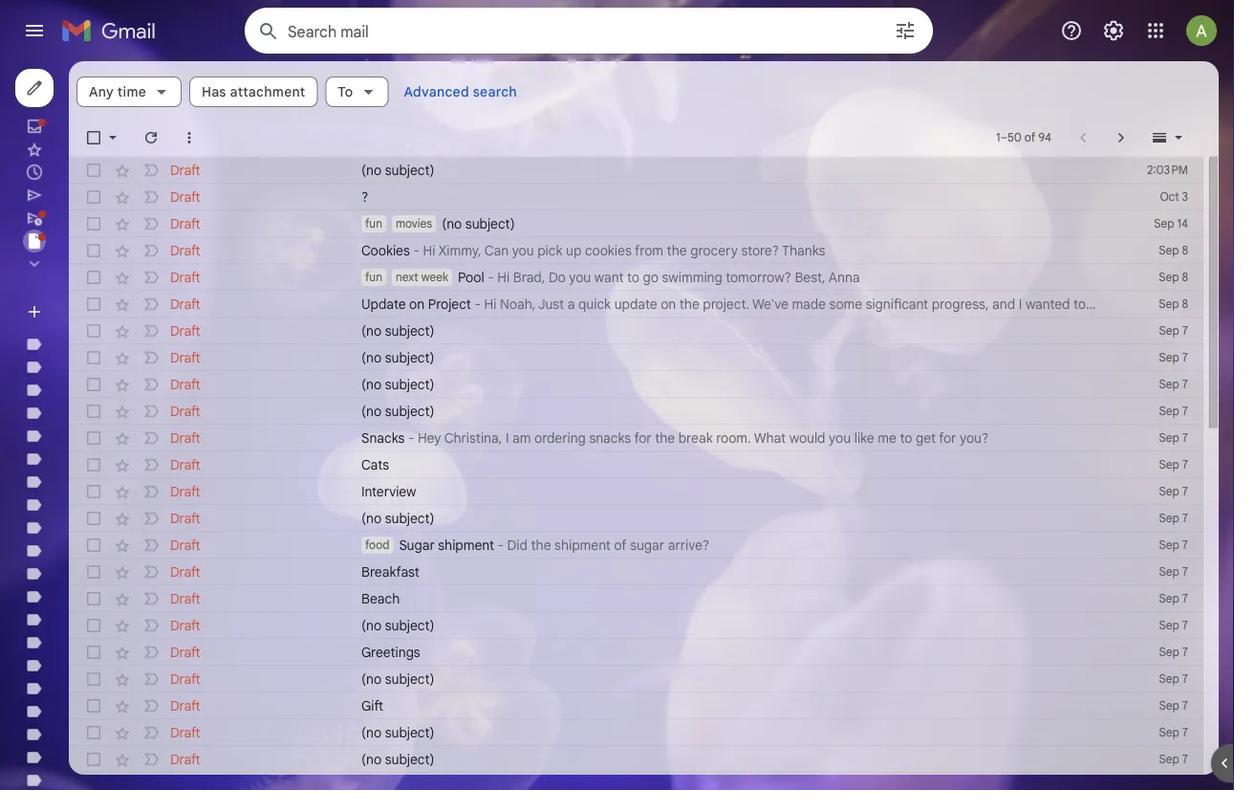 Task type: locate. For each thing, give the bounding box(es) containing it.
5 sep 7 from the top
[[1160, 431, 1189, 445]]

any time button
[[77, 77, 182, 107]]

you?
[[960, 430, 989, 446]]

you left like at the right of the page
[[829, 430, 851, 446]]

sep 7 for third row from the bottom
[[1160, 726, 1189, 740]]

(no subject) link for fifth row from the bottom of the page
[[362, 670, 1099, 689]]

i left am
[[506, 430, 509, 446]]

you right do
[[569, 269, 591, 286]]

3
[[1183, 190, 1189, 204]]

pool
[[458, 269, 485, 286]]

cookies
[[362, 242, 410, 259]]

2 horizontal spatial to
[[1074, 296, 1087, 312]]

- down movies
[[414, 242, 420, 259]]

10 row from the top
[[69, 398, 1204, 425]]

beach
[[362, 590, 400, 607]]

sep
[[1155, 217, 1175, 231], [1160, 243, 1180, 258], [1160, 270, 1180, 285], [1160, 297, 1180, 311], [1160, 324, 1180, 338], [1160, 351, 1180, 365], [1160, 377, 1180, 392], [1160, 404, 1180, 419], [1160, 431, 1180, 445], [1160, 458, 1180, 472], [1160, 485, 1180, 499], [1160, 511, 1180, 526], [1160, 538, 1180, 552], [1160, 565, 1180, 579], [1160, 592, 1180, 606], [1160, 618, 1180, 633], [1160, 645, 1180, 660], [1160, 672, 1180, 686], [1160, 699, 1180, 713], [1160, 726, 1180, 740], [1160, 752, 1180, 767]]

14
[[1178, 217, 1189, 231]]

3 (no subject) link from the top
[[362, 348, 1099, 367]]

9 sep 7 from the top
[[1160, 538, 1189, 552]]

1 horizontal spatial i
[[1020, 296, 1023, 312]]

of left 94
[[1025, 131, 1036, 145]]

1 (no subject) link from the top
[[362, 161, 1099, 180]]

2 (no subject) link from the top
[[362, 321, 1099, 341]]

for
[[635, 430, 652, 446], [940, 430, 957, 446]]

the left latest
[[1127, 296, 1148, 312]]

1 draft from the top
[[170, 162, 201, 178]]

(no subject)
[[362, 162, 435, 178], [442, 215, 515, 232], [362, 322, 435, 339], [362, 349, 435, 366], [362, 376, 435, 393], [362, 403, 435, 419], [362, 510, 435, 527], [362, 617, 435, 634], [362, 671, 435, 687], [362, 724, 435, 741], [362, 751, 435, 768]]

sep for 18th row from the bottom
[[1160, 324, 1180, 338]]

anna
[[829, 269, 860, 286]]

to button
[[326, 77, 389, 107]]

16 row from the top
[[69, 559, 1204, 585]]

draft for fifth row from the top of the page
[[170, 269, 201, 286]]

any time
[[89, 83, 146, 100]]

0 horizontal spatial hi
[[423, 242, 436, 259]]

main content
[[69, 61, 1235, 790]]

pool - hi brad, do you want to go swimming tomorrow? best, anna
[[458, 269, 860, 286]]

0 vertical spatial of
[[1025, 131, 1036, 145]]

sep 7 for 23th row from the top of the page
[[1160, 752, 1189, 767]]

8 draft from the top
[[170, 349, 201, 366]]

search mail image
[[252, 14, 286, 49]]

sep 7 for 18th row from the bottom
[[1160, 324, 1189, 338]]

-
[[414, 242, 420, 259], [488, 269, 494, 286], [475, 296, 481, 312], [408, 430, 415, 446], [498, 537, 504, 553]]

sep 7 for 12th row from the bottom
[[1160, 485, 1189, 499]]

1 vertical spatial sep 8
[[1160, 270, 1189, 285]]

0 vertical spatial to
[[628, 269, 640, 286]]

on
[[410, 296, 425, 312], [661, 296, 676, 312]]

1 vertical spatial hi
[[498, 269, 510, 286]]

5 row from the top
[[69, 264, 1204, 291]]

7 (no subject) link from the top
[[362, 616, 1099, 635]]

attachment
[[230, 83, 305, 100]]

2 shipment from the left
[[555, 537, 611, 553]]

would
[[790, 430, 826, 446]]

3 sep 8 from the top
[[1160, 297, 1189, 311]]

50
[[1008, 131, 1022, 145]]

1 vertical spatial fun
[[365, 270, 383, 285]]

0 vertical spatial i
[[1020, 296, 1023, 312]]

13 7 from the top
[[1183, 645, 1189, 660]]

sep 8
[[1160, 243, 1189, 258], [1160, 270, 1189, 285], [1160, 297, 1189, 311]]

brad,
[[513, 269, 546, 286]]

11 draft from the top
[[170, 430, 201, 446]]

1 sep 7 from the top
[[1160, 324, 1189, 338]]

hi up week
[[423, 242, 436, 259]]

22 row from the top
[[69, 719, 1204, 746]]

14 sep 7 from the top
[[1160, 672, 1189, 686]]

8 right share
[[1183, 297, 1189, 311]]

2 fun from the top
[[365, 270, 383, 285]]

0 vertical spatial 8
[[1183, 243, 1189, 258]]

you
[[512, 242, 534, 259], [569, 269, 591, 286], [829, 430, 851, 446]]

4 sep 7 from the top
[[1160, 404, 1189, 419]]

1 horizontal spatial on
[[661, 296, 676, 312]]

16 draft from the top
[[170, 563, 201, 580]]

project
[[428, 296, 472, 312]]

any
[[89, 83, 114, 100]]

6 draft from the top
[[170, 296, 201, 312]]

hi for ximmy,
[[423, 242, 436, 259]]

sep 7
[[1160, 324, 1189, 338], [1160, 351, 1189, 365], [1160, 377, 1189, 392], [1160, 404, 1189, 419], [1160, 431, 1189, 445], [1160, 458, 1189, 472], [1160, 485, 1189, 499], [1160, 511, 1189, 526], [1160, 538, 1189, 552], [1160, 565, 1189, 579], [1160, 592, 1189, 606], [1160, 618, 1189, 633], [1160, 645, 1189, 660], [1160, 672, 1189, 686], [1160, 699, 1189, 713], [1160, 726, 1189, 740], [1160, 752, 1189, 767]]

more image
[[180, 128, 199, 147]]

oct 3
[[1161, 190, 1189, 204]]

sep 8 up latest
[[1160, 270, 1189, 285]]

sep 8 for update on project - hi noah, just a quick update on the project. we've made some significant progress, and i wanted to share the latest develop
[[1160, 297, 1189, 311]]

sep for 12th row from the top
[[1160, 458, 1180, 472]]

?
[[362, 188, 369, 205]]

can
[[485, 242, 509, 259]]

draft for 12th row from the bottom
[[170, 483, 201, 500]]

13 sep 7 from the top
[[1160, 645, 1189, 660]]

9 7 from the top
[[1183, 538, 1189, 552]]

3 8 from the top
[[1183, 297, 1189, 311]]

hi
[[423, 242, 436, 259], [498, 269, 510, 286], [485, 296, 497, 312]]

and
[[993, 296, 1016, 312]]

1 8 from the top
[[1183, 243, 1189, 258]]

3 sep 7 from the top
[[1160, 377, 1189, 392]]

sugar
[[399, 537, 435, 553]]

15 row from the top
[[69, 532, 1204, 559]]

on down next week
[[410, 296, 425, 312]]

pick
[[538, 242, 563, 259]]

17 draft from the top
[[170, 590, 201, 607]]

20 row from the top
[[69, 666, 1204, 693]]

draft for 23th row from the bottom of the page
[[170, 188, 201, 205]]

1 horizontal spatial for
[[940, 430, 957, 446]]

of
[[1025, 131, 1036, 145], [614, 537, 627, 553]]

2 vertical spatial 8
[[1183, 297, 1189, 311]]

22 draft from the top
[[170, 724, 201, 741]]

fun down ?
[[365, 217, 383, 231]]

8 up latest
[[1183, 270, 1189, 285]]

20 draft from the top
[[170, 671, 201, 687]]

0 horizontal spatial i
[[506, 430, 509, 446]]

0 horizontal spatial you
[[512, 242, 534, 259]]

0 horizontal spatial on
[[410, 296, 425, 312]]

18 draft from the top
[[170, 617, 201, 634]]

0 horizontal spatial to
[[628, 269, 640, 286]]

21 draft from the top
[[170, 697, 201, 714]]

week
[[422, 270, 449, 285]]

- for ximmy,
[[414, 242, 420, 259]]

draft for 6th row from the bottom of the page
[[170, 644, 201, 661]]

from
[[635, 242, 664, 259]]

like
[[855, 430, 875, 446]]

- left hey at the left of the page
[[408, 430, 415, 446]]

advanced search
[[404, 83, 517, 100]]

2 vertical spatial sep 8
[[1160, 297, 1189, 311]]

tomorrow?
[[726, 269, 792, 286]]

9 row from the top
[[69, 371, 1204, 398]]

shipment
[[438, 537, 495, 553], [555, 537, 611, 553]]

hi left brad,
[[498, 269, 510, 286]]

12 row from the top
[[69, 452, 1204, 478]]

8 sep 7 from the top
[[1160, 511, 1189, 526]]

1 vertical spatial i
[[506, 430, 509, 446]]

14 draft from the top
[[170, 510, 201, 527]]

0 horizontal spatial shipment
[[438, 537, 495, 553]]

1 sep 8 from the top
[[1160, 243, 1189, 258]]

23 draft from the top
[[170, 751, 201, 768]]

hi left noah,
[[485, 296, 497, 312]]

1 vertical spatial 8
[[1183, 270, 1189, 285]]

(no subject) for third row from the bottom
[[362, 724, 435, 741]]

7
[[1183, 324, 1189, 338], [1183, 351, 1189, 365], [1183, 377, 1189, 392], [1183, 404, 1189, 419], [1183, 431, 1189, 445], [1183, 458, 1189, 472], [1183, 485, 1189, 499], [1183, 511, 1189, 526], [1183, 538, 1189, 552], [1183, 565, 1189, 579], [1183, 592, 1189, 606], [1183, 618, 1189, 633], [1183, 645, 1189, 660], [1183, 672, 1189, 686], [1183, 699, 1189, 713], [1183, 726, 1189, 740], [1183, 752, 1189, 767]]

None checkbox
[[84, 161, 103, 180], [84, 241, 103, 260], [84, 295, 103, 314], [84, 321, 103, 341], [84, 348, 103, 367], [84, 429, 103, 448], [84, 482, 103, 501], [84, 509, 103, 528], [84, 536, 103, 555], [84, 616, 103, 635], [84, 696, 103, 716], [84, 723, 103, 742], [84, 750, 103, 769], [84, 161, 103, 180], [84, 241, 103, 260], [84, 295, 103, 314], [84, 321, 103, 341], [84, 348, 103, 367], [84, 429, 103, 448], [84, 482, 103, 501], [84, 509, 103, 528], [84, 536, 103, 555], [84, 616, 103, 635], [84, 696, 103, 716], [84, 723, 103, 742], [84, 750, 103, 769]]

0 vertical spatial fun
[[365, 217, 383, 231]]

fun for (no subject)
[[365, 217, 383, 231]]

1 horizontal spatial you
[[569, 269, 591, 286]]

24 row from the top
[[69, 773, 1204, 790]]

you right can
[[512, 242, 534, 259]]

8 7 from the top
[[1183, 511, 1189, 526]]

10 (no subject) link from the top
[[362, 750, 1099, 769]]

navigation
[[0, 61, 230, 790]]

draft for third row from the bottom
[[170, 724, 201, 741]]

- right pool
[[488, 269, 494, 286]]

for right the snacks
[[635, 430, 652, 446]]

13 draft from the top
[[170, 483, 201, 500]]

6 row from the top
[[69, 291, 1235, 318]]

on down pool - hi brad, do you want to go swimming tomorrow? best, anna
[[661, 296, 676, 312]]

sep 7 for 17th row
[[1160, 592, 1189, 606]]

6 sep 7 from the top
[[1160, 458, 1189, 472]]

0 horizontal spatial for
[[635, 430, 652, 446]]

interview link
[[362, 482, 1099, 501]]

you for want
[[569, 269, 591, 286]]

draft for 4th row from the top
[[170, 242, 201, 259]]

ordering
[[535, 430, 586, 446]]

8 down 14
[[1183, 243, 1189, 258]]

1 vertical spatial you
[[569, 269, 591, 286]]

7 row from the top
[[69, 318, 1204, 344]]

(no subject) link for first row from the top
[[362, 161, 1099, 180]]

(no subject) link
[[362, 161, 1099, 180], [362, 321, 1099, 341], [362, 348, 1099, 367], [362, 375, 1099, 394], [362, 402, 1099, 421], [362, 509, 1099, 528], [362, 616, 1099, 635], [362, 670, 1099, 689], [362, 723, 1099, 742], [362, 750, 1099, 769]]

10 draft from the top
[[170, 403, 201, 419]]

food sugar shipment - did the shipment of sugar arrive?
[[365, 537, 710, 553]]

me
[[878, 430, 897, 446]]

4 (no subject) link from the top
[[362, 375, 1099, 394]]

7 draft from the top
[[170, 322, 201, 339]]

settings image
[[1103, 19, 1126, 42]]

2 horizontal spatial you
[[829, 430, 851, 446]]

draft for 17th row
[[170, 590, 201, 607]]

the right the from
[[667, 242, 687, 259]]

hi for brad,
[[498, 269, 510, 286]]

11 sep 7 from the top
[[1160, 592, 1189, 606]]

snacks - hey christina, i am ordering snacks for the break room. what would you like me to get for you?
[[362, 430, 989, 446]]

2 sep 7 from the top
[[1160, 351, 1189, 365]]

9 (no subject) link from the top
[[362, 723, 1099, 742]]

row
[[69, 157, 1204, 184], [69, 184, 1204, 210], [69, 210, 1204, 237], [69, 237, 1204, 264], [69, 264, 1204, 291], [69, 291, 1235, 318], [69, 318, 1204, 344], [69, 344, 1204, 371], [69, 371, 1204, 398], [69, 398, 1204, 425], [69, 425, 1204, 452], [69, 452, 1204, 478], [69, 478, 1204, 505], [69, 505, 1204, 532], [69, 532, 1204, 559], [69, 559, 1204, 585], [69, 585, 1204, 612], [69, 612, 1204, 639], [69, 639, 1204, 666], [69, 666, 1204, 693], [69, 693, 1204, 719], [69, 719, 1204, 746], [69, 746, 1204, 773], [69, 773, 1204, 790]]

i right the and
[[1020, 296, 1023, 312]]

update
[[615, 296, 658, 312]]

room.
[[717, 430, 752, 446]]

2 horizontal spatial hi
[[498, 269, 510, 286]]

shipment right sugar
[[438, 537, 495, 553]]

(no subject) link for 15th row from the bottom
[[362, 402, 1099, 421]]

14 row from the top
[[69, 505, 1204, 532]]

6 7 from the top
[[1183, 458, 1189, 472]]

2 7 from the top
[[1183, 351, 1189, 365]]

None checkbox
[[84, 128, 103, 147], [84, 187, 103, 207], [84, 214, 103, 233], [84, 268, 103, 287], [84, 375, 103, 394], [84, 402, 103, 421], [84, 455, 103, 474], [84, 562, 103, 582], [84, 589, 103, 608], [84, 643, 103, 662], [84, 670, 103, 689], [84, 128, 103, 147], [84, 187, 103, 207], [84, 214, 103, 233], [84, 268, 103, 287], [84, 375, 103, 394], [84, 402, 103, 421], [84, 455, 103, 474], [84, 562, 103, 582], [84, 589, 103, 608], [84, 643, 103, 662], [84, 670, 103, 689]]

15 draft from the top
[[170, 537, 201, 553]]

i
[[1020, 296, 1023, 312], [506, 430, 509, 446]]

10 sep 7 from the top
[[1160, 565, 1189, 579]]

what
[[755, 430, 786, 446]]

2 draft from the top
[[170, 188, 201, 205]]

fun
[[365, 217, 383, 231], [365, 270, 383, 285]]

sep for 11th row from the bottom
[[1160, 511, 1180, 526]]

5 (no subject) link from the top
[[362, 402, 1099, 421]]

10 7 from the top
[[1183, 565, 1189, 579]]

(no subject) for 9th row
[[362, 376, 435, 393]]

draft for 22th row from the bottom of the page
[[170, 215, 201, 232]]

17 sep 7 from the top
[[1160, 752, 1189, 767]]

draft for fifth row from the bottom of the page
[[170, 671, 201, 687]]

- left did
[[498, 537, 504, 553]]

0 vertical spatial you
[[512, 242, 534, 259]]

(no subject) for 18th row from the bottom
[[362, 322, 435, 339]]

sep 7 for 17th row from the bottom
[[1160, 351, 1189, 365]]

2 vertical spatial you
[[829, 430, 851, 446]]

3 draft from the top
[[170, 215, 201, 232]]

sep 14
[[1155, 217, 1189, 231]]

sep 8 down sep 14
[[1160, 243, 1189, 258]]

draft for tenth row from the bottom
[[170, 537, 201, 553]]

draft for 18th row from the top of the page
[[170, 617, 201, 634]]

shipment left sugar at right
[[555, 537, 611, 553]]

None search field
[[245, 8, 934, 55]]

to left go
[[628, 269, 640, 286]]

fun for pool
[[365, 270, 383, 285]]

sep for 17th row
[[1160, 592, 1180, 606]]

draft
[[170, 162, 201, 178], [170, 188, 201, 205], [170, 215, 201, 232], [170, 242, 201, 259], [170, 269, 201, 286], [170, 296, 201, 312], [170, 322, 201, 339], [170, 349, 201, 366], [170, 376, 201, 393], [170, 403, 201, 419], [170, 430, 201, 446], [170, 456, 201, 473], [170, 483, 201, 500], [170, 510, 201, 527], [170, 537, 201, 553], [170, 563, 201, 580], [170, 590, 201, 607], [170, 617, 201, 634], [170, 644, 201, 661], [170, 671, 201, 687], [170, 697, 201, 714], [170, 724, 201, 741], [170, 751, 201, 768]]

0 horizontal spatial of
[[614, 537, 627, 553]]

draft for 15th row from the bottom
[[170, 403, 201, 419]]

food
[[365, 538, 390, 552]]

2 vertical spatial hi
[[485, 296, 497, 312]]

12 draft from the top
[[170, 456, 201, 473]]

15 sep 7 from the top
[[1160, 699, 1189, 713]]

18 row from the top
[[69, 612, 1204, 639]]

2 on from the left
[[661, 296, 676, 312]]

sep for 9th row
[[1160, 377, 1180, 392]]

7 sep 7 from the top
[[1160, 485, 1189, 499]]

16 7 from the top
[[1183, 726, 1189, 740]]

to left share
[[1074, 296, 1087, 312]]

to right the me on the bottom right of page
[[901, 430, 913, 446]]

1 horizontal spatial to
[[901, 430, 913, 446]]

search
[[473, 83, 517, 100]]

quick
[[579, 296, 611, 312]]

4 draft from the top
[[170, 242, 201, 259]]

(no subject) link for 18th row from the top of the page
[[362, 616, 1099, 635]]

want
[[595, 269, 624, 286]]

1 row from the top
[[69, 157, 1204, 184]]

6 (no subject) link from the top
[[362, 509, 1099, 528]]

1 vertical spatial to
[[1074, 296, 1087, 312]]

0 vertical spatial sep 8
[[1160, 243, 1189, 258]]

4 7 from the top
[[1183, 404, 1189, 419]]

greetings link
[[362, 643, 1099, 662]]

sep for 6th row from the bottom of the page
[[1160, 645, 1180, 660]]

16 sep 7 from the top
[[1160, 726, 1189, 740]]

0 vertical spatial hi
[[423, 242, 436, 259]]

breakfast link
[[362, 562, 1099, 582]]

the left break
[[655, 430, 676, 446]]

for right get
[[940, 430, 957, 446]]

12 sep 7 from the top
[[1160, 618, 1189, 633]]

of left sugar at right
[[614, 537, 627, 553]]

1 horizontal spatial shipment
[[555, 537, 611, 553]]

sep 8 right share
[[1160, 297, 1189, 311]]

1 horizontal spatial hi
[[485, 296, 497, 312]]

2:03 pm
[[1148, 163, 1189, 177]]

fun up update
[[365, 270, 383, 285]]

9 draft from the top
[[170, 376, 201, 393]]

1 fun from the top
[[365, 217, 383, 231]]

made
[[792, 296, 826, 312]]

2 vertical spatial to
[[901, 430, 913, 446]]



Task type: vqa. For each thing, say whether or not it's contained in the screenshot.
Toggle confidential mode "icon"
no



Task type: describe. For each thing, give the bounding box(es) containing it.
a
[[568, 296, 575, 312]]

8 for update on project - hi noah, just a quick update on the project. we've made some significant progress, and i wanted to share the latest develop
[[1183, 297, 1189, 311]]

- down pool
[[475, 296, 481, 312]]

thanks
[[783, 242, 826, 259]]

draft for fourth row from the bottom
[[170, 697, 201, 714]]

(no subject) link for 9th row
[[362, 375, 1099, 394]]

15 7 from the top
[[1183, 699, 1189, 713]]

(no subject) link for 11th row from the bottom
[[362, 509, 1099, 528]]

cookies - hi ximmy, can you pick up cookies from the grocery store? thanks
[[362, 242, 826, 259]]

store?
[[742, 242, 780, 259]]

sep for 12th row from the bottom
[[1160, 485, 1180, 499]]

21 row from the top
[[69, 693, 1204, 719]]

movies
[[396, 217, 433, 231]]

draft for 16th row
[[170, 563, 201, 580]]

am
[[513, 430, 531, 446]]

the down swimming on the top right of the page
[[680, 296, 700, 312]]

1 vertical spatial of
[[614, 537, 627, 553]]

draft for sixth row
[[170, 296, 201, 312]]

draft for first row from the top
[[170, 162, 201, 178]]

(no subject) for 17th row from the bottom
[[362, 349, 435, 366]]

noah,
[[500, 296, 536, 312]]

sep for 22th row from the bottom of the page
[[1155, 217, 1175, 231]]

did
[[508, 537, 528, 553]]

sep for 11th row from the top of the page
[[1160, 431, 1180, 445]]

progress,
[[932, 296, 990, 312]]

oct
[[1161, 190, 1180, 204]]

sep for tenth row from the bottom
[[1160, 538, 1180, 552]]

Search mail text field
[[288, 22, 841, 41]]

sep for 23th row from the top of the page
[[1160, 752, 1180, 767]]

advanced search options image
[[887, 11, 925, 50]]

- for christina,
[[408, 430, 415, 446]]

you for pick
[[512, 242, 534, 259]]

sep for fifth row from the top of the page
[[1160, 270, 1180, 285]]

1 shipment from the left
[[438, 537, 495, 553]]

refresh image
[[142, 128, 161, 147]]

draft for 11th row from the bottom
[[170, 510, 201, 527]]

sep 7 for 9th row
[[1160, 377, 1189, 392]]

draft for 18th row from the bottom
[[170, 322, 201, 339]]

has
[[202, 83, 226, 100]]

sep for sixth row
[[1160, 297, 1180, 311]]

best,
[[795, 269, 826, 286]]

11 7 from the top
[[1183, 592, 1189, 606]]

1 horizontal spatial of
[[1025, 131, 1036, 145]]

sep 7 for 15th row from the bottom
[[1160, 404, 1189, 419]]

2 row from the top
[[69, 184, 1204, 210]]

up
[[566, 242, 582, 259]]

94
[[1039, 131, 1052, 145]]

do
[[549, 269, 566, 286]]

(no subject) for fifth row from the bottom of the page
[[362, 671, 435, 687]]

sep 7 for 18th row from the top of the page
[[1160, 618, 1189, 633]]

(no subject) link for third row from the bottom
[[362, 723, 1099, 742]]

snacks
[[362, 430, 405, 446]]

3 row from the top
[[69, 210, 1204, 237]]

just
[[539, 296, 564, 312]]

interview
[[362, 483, 417, 500]]

sep for fourth row from the bottom
[[1160, 699, 1180, 713]]

ximmy,
[[439, 242, 482, 259]]

sep for fifth row from the bottom of the page
[[1160, 672, 1180, 686]]

11 row from the top
[[69, 425, 1204, 452]]

sep for 18th row from the top of the page
[[1160, 618, 1180, 633]]

3 7 from the top
[[1183, 377, 1189, 392]]

draft for 9th row
[[170, 376, 201, 393]]

toggle split pane mode image
[[1151, 128, 1170, 147]]

main menu image
[[23, 19, 46, 42]]

draft for 17th row from the bottom
[[170, 349, 201, 366]]

support image
[[1061, 19, 1084, 42]]

(no subject) for 11th row from the bottom
[[362, 510, 435, 527]]

sep 7 for 6th row from the bottom of the page
[[1160, 645, 1189, 660]]

to
[[338, 83, 353, 100]]

we've
[[753, 296, 789, 312]]

sep 7 for fourth row from the bottom
[[1160, 699, 1189, 713]]

sep 7 for 11th row from the top of the page
[[1160, 431, 1189, 445]]

latest
[[1151, 296, 1185, 312]]

2 for from the left
[[940, 430, 957, 446]]

project.
[[703, 296, 750, 312]]

cats
[[362, 456, 390, 473]]

(no subject) link for 18th row from the bottom
[[362, 321, 1099, 341]]

sep for 4th row from the top
[[1160, 243, 1180, 258]]

some
[[830, 296, 863, 312]]

break
[[679, 430, 713, 446]]

sep 8 for cookies - hi ximmy, can you pick up cookies from the grocery store? thanks
[[1160, 243, 1189, 258]]

grocery
[[691, 242, 738, 259]]

1 on from the left
[[410, 296, 425, 312]]

8 row from the top
[[69, 344, 1204, 371]]

cookies
[[585, 242, 632, 259]]

beach link
[[362, 589, 1099, 608]]

sep for third row from the bottom
[[1160, 726, 1180, 740]]

13 row from the top
[[69, 478, 1204, 505]]

christina,
[[445, 430, 503, 446]]

breakfast
[[362, 563, 420, 580]]

the right did
[[531, 537, 551, 553]]

? link
[[362, 187, 1099, 207]]

4 row from the top
[[69, 237, 1204, 264]]

14 7 from the top
[[1183, 672, 1189, 686]]

sep 7 for fifth row from the bottom of the page
[[1160, 672, 1189, 686]]

swimming
[[662, 269, 723, 286]]

has attachment
[[202, 83, 305, 100]]

1 7 from the top
[[1183, 324, 1189, 338]]

sugar
[[631, 537, 665, 553]]

17 row from the top
[[69, 585, 1204, 612]]

gmail image
[[61, 11, 165, 50]]

sep 7 for 16th row
[[1160, 565, 1189, 579]]

gift
[[362, 697, 384, 714]]

(no subject) for 23th row from the top of the page
[[362, 751, 435, 768]]

19 row from the top
[[69, 639, 1204, 666]]

2 sep 8 from the top
[[1160, 270, 1189, 285]]

(no subject) link for 17th row from the bottom
[[362, 348, 1099, 367]]

sep 7 for 12th row from the top
[[1160, 458, 1189, 472]]

7 7 from the top
[[1183, 485, 1189, 499]]

get
[[916, 430, 936, 446]]

develop
[[1188, 296, 1235, 312]]

advanced search button
[[397, 75, 525, 109]]

sep for 16th row
[[1160, 565, 1180, 579]]

go
[[643, 269, 659, 286]]

23 row from the top
[[69, 746, 1204, 773]]

draft for 23th row from the top of the page
[[170, 751, 201, 768]]

1
[[997, 131, 1001, 145]]

cats link
[[362, 455, 1099, 474]]

wanted
[[1026, 296, 1071, 312]]

- for brad,
[[488, 269, 494, 286]]

17 7 from the top
[[1183, 752, 1189, 767]]

sep for 15th row from the bottom
[[1160, 404, 1180, 419]]

update
[[362, 296, 406, 312]]

draft for 11th row from the top of the page
[[170, 430, 201, 446]]

time
[[118, 83, 146, 100]]

greetings
[[362, 644, 421, 661]]

(no subject) link for 23th row from the top of the page
[[362, 750, 1099, 769]]

1 50 of 94
[[997, 131, 1052, 145]]

(no subject) for 15th row from the bottom
[[362, 403, 435, 419]]

(no subject) for first row from the top
[[362, 162, 435, 178]]

sep 7 for 11th row from the bottom
[[1160, 511, 1189, 526]]

has attachment button
[[189, 77, 318, 107]]

1 for from the left
[[635, 430, 652, 446]]

next week
[[396, 270, 449, 285]]

8 for cookies - hi ximmy, can you pick up cookies from the grocery store? thanks
[[1183, 243, 1189, 258]]

sep for 17th row from the bottom
[[1160, 351, 1180, 365]]

older image
[[1113, 128, 1132, 147]]

arrive?
[[668, 537, 710, 553]]

main content containing any time
[[69, 61, 1235, 790]]

12 7 from the top
[[1183, 618, 1189, 633]]

significant
[[866, 296, 929, 312]]

share
[[1090, 296, 1124, 312]]

2 8 from the top
[[1183, 270, 1189, 285]]

(no subject) for 18th row from the top of the page
[[362, 617, 435, 634]]

sep 7 for tenth row from the bottom
[[1160, 538, 1189, 552]]

advanced
[[404, 83, 470, 100]]

draft for 12th row from the top
[[170, 456, 201, 473]]

5 7 from the top
[[1183, 431, 1189, 445]]

update on project - hi noah, just a quick update on the project. we've made some significant progress, and i wanted to share the latest develop
[[362, 296, 1235, 312]]

gift link
[[362, 696, 1099, 716]]

snacks
[[590, 430, 631, 446]]

next
[[396, 270, 419, 285]]

hey
[[418, 430, 441, 446]]



